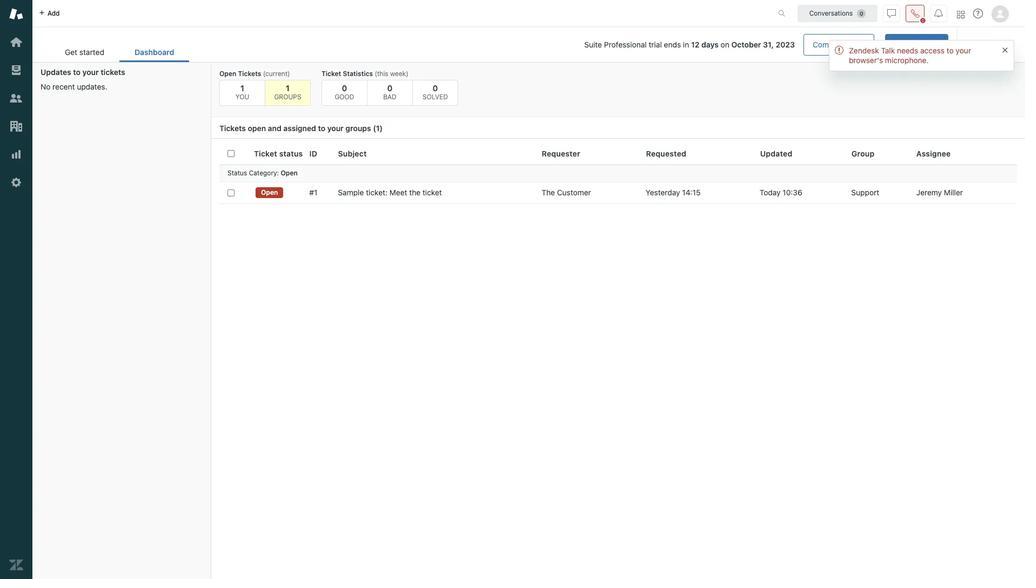 Task type: describe. For each thing, give the bounding box(es) containing it.
recent
[[53, 82, 75, 91]]

2023
[[776, 40, 795, 49]]

category
[[249, 169, 277, 177]]

zendesk
[[849, 46, 879, 55]]

reporting image
[[9, 148, 23, 162]]

yesterday
[[646, 188, 680, 197]]

updates.
[[77, 82, 107, 91]]

trial for your
[[927, 40, 940, 49]]

yesterday 14:15
[[646, 188, 701, 197]]

1 vertical spatial tickets
[[219, 124, 246, 133]]

0 bad
[[383, 83, 397, 101]]

now
[[994, 40, 1008, 49]]

assignee
[[917, 149, 951, 158]]

sample ticket: meet the ticket
[[338, 188, 442, 197]]

ticket
[[423, 188, 442, 197]]

sample ticket: meet the ticket link
[[338, 188, 442, 198]]

tickets
[[101, 68, 125, 77]]

buy your trial
[[894, 40, 940, 49]]

your inside updates to your tickets no recent updates.
[[82, 68, 99, 77]]

on
[[721, 40, 730, 49]]

get
[[65, 48, 77, 57]]

customer
[[557, 188, 591, 197]]

your inside 'zendesk talk needs access to your browser's microphone.'
[[956, 46, 971, 55]]

14:15
[[682, 188, 701, 197]]

the
[[409, 188, 421, 197]]

ticket for ticket statistics (this week)
[[322, 70, 341, 78]]

section containing suite professional trial ends in
[[198, 34, 949, 56]]

12
[[691, 40, 700, 49]]

0 for 0 solved
[[433, 83, 438, 93]]

buy
[[894, 40, 907, 49]]

assigned
[[283, 124, 316, 133]]

(
[[373, 124, 376, 133]]

jeremy
[[917, 188, 942, 197]]

0 for 0 bad
[[387, 83, 393, 93]]

open for open tickets (current)
[[219, 70, 236, 78]]

meet
[[390, 188, 407, 197]]

requester
[[542, 149, 580, 158]]

get started
[[65, 48, 104, 57]]

week)
[[390, 70, 409, 78]]

updates to your tickets no recent updates.
[[41, 68, 125, 91]]

zendesk talk needs access to your browser's microphone.
[[849, 46, 971, 65]]

support
[[851, 188, 880, 197]]

0 good
[[335, 83, 354, 101]]

the
[[542, 188, 555, 197]]

chat
[[975, 40, 992, 49]]

ticket:
[[366, 188, 388, 197]]

(this
[[375, 70, 388, 78]]

groups
[[274, 93, 301, 101]]

ticket status
[[254, 149, 303, 158]]

requested
[[646, 149, 686, 158]]

conversations
[[809, 9, 853, 17]]

open
[[248, 124, 266, 133]]

get started image
[[9, 35, 23, 49]]

compare plans
[[813, 40, 865, 49]]

days
[[702, 40, 719, 49]]

your left "groups"
[[327, 124, 344, 133]]

started
[[79, 48, 104, 57]]

dashboard
[[135, 48, 174, 57]]

tickets open and assigned to your groups ( 1 )
[[219, 124, 383, 133]]

organizations image
[[9, 119, 23, 133]]

browser's
[[849, 56, 883, 65]]

chat now
[[975, 40, 1008, 49]]

subject
[[338, 149, 367, 158]]

main element
[[0, 0, 32, 580]]

talk
[[881, 46, 895, 55]]

(current)
[[263, 70, 290, 78]]

suite
[[584, 40, 602, 49]]

compare
[[813, 40, 845, 49]]

trial for professional
[[649, 40, 662, 49]]

add button
[[32, 0, 66, 26]]

add
[[48, 9, 60, 17]]

open for open
[[261, 189, 278, 197]]

to inside updates to your tickets no recent updates.
[[73, 68, 81, 77]]

jeremy miller
[[917, 188, 963, 197]]

zendesk products image
[[957, 11, 965, 18]]

notifications image
[[934, 9, 943, 18]]

zendesk support image
[[9, 7, 23, 21]]

grid containing ticket status
[[211, 143, 1025, 580]]

status
[[228, 169, 247, 177]]



Task type: vqa. For each thing, say whether or not it's contained in the screenshot.
Compare plans button
yes



Task type: locate. For each thing, give the bounding box(es) containing it.
0 solved
[[423, 83, 448, 101]]

id
[[309, 149, 317, 158]]

open tickets (current)
[[219, 70, 290, 78]]

to for zendesk talk needs access to your browser's microphone.
[[947, 46, 954, 55]]

:
[[277, 169, 279, 177]]

1 right "groups"
[[376, 124, 380, 133]]

your left "chat" in the right of the page
[[956, 46, 971, 55]]

0 vertical spatial to
[[947, 46, 954, 55]]

0 horizontal spatial trial
[[649, 40, 662, 49]]

0 horizontal spatial to
[[73, 68, 81, 77]]

0 down (this
[[387, 83, 393, 93]]

get started tab
[[50, 42, 119, 62]]

1 for 1 groups
[[286, 83, 290, 93]]

microphone.
[[885, 56, 929, 65]]

no
[[41, 82, 50, 91]]

0 inside the 0 solved
[[433, 83, 438, 93]]

1
[[240, 83, 244, 93], [286, 83, 290, 93], [376, 124, 380, 133]]

0 vertical spatial tickets
[[238, 70, 261, 78]]

buy your trial button
[[885, 34, 949, 56]]

to right access in the right of the page
[[947, 46, 954, 55]]

1 you
[[235, 83, 249, 101]]

miller
[[944, 188, 963, 197]]

0 vertical spatial ticket
[[322, 70, 341, 78]]

ticket statistics (this week)
[[322, 70, 409, 78]]

sample
[[338, 188, 364, 197]]

open
[[219, 70, 236, 78], [281, 169, 298, 177], [261, 189, 278, 197]]

1 horizontal spatial ticket
[[322, 70, 341, 78]]

status
[[279, 149, 303, 158]]

button displays agent's chat status as invisible. image
[[887, 9, 896, 18]]

ends
[[664, 40, 681, 49]]

1 horizontal spatial 0
[[387, 83, 393, 93]]

open up 1 you
[[219, 70, 236, 78]]

the customer
[[542, 188, 591, 197]]

0 horizontal spatial 1
[[240, 83, 244, 93]]

0
[[342, 83, 347, 93], [387, 83, 393, 93], [433, 83, 438, 93]]

1 horizontal spatial to
[[318, 124, 325, 133]]

1 horizontal spatial 1
[[286, 83, 290, 93]]

trial left ends
[[649, 40, 662, 49]]

trial right needs at the right top of the page
[[927, 40, 940, 49]]

ticket up 0 good at the left
[[322, 70, 341, 78]]

bad
[[383, 93, 397, 101]]

ticket for ticket status
[[254, 149, 277, 158]]

None checkbox
[[228, 189, 235, 196]]

today
[[760, 188, 781, 197]]

chat now button
[[966, 34, 1017, 56]]

to up "recent" at left
[[73, 68, 81, 77]]

tab list containing get started
[[50, 42, 189, 62]]

0 inside 0 bad
[[387, 83, 393, 93]]

1 horizontal spatial open
[[261, 189, 278, 197]]

×
[[1002, 43, 1009, 55]]

section
[[198, 34, 949, 56]]

tickets up 1 you
[[238, 70, 261, 78]]

october
[[732, 40, 761, 49]]

0 horizontal spatial 0
[[342, 83, 347, 93]]

zendesk image
[[9, 559, 23, 573]]

0 horizontal spatial open
[[219, 70, 236, 78]]

0 down statistics
[[342, 83, 347, 93]]

1 trial from the left
[[649, 40, 662, 49]]

today 10:36
[[760, 188, 802, 197]]

views image
[[9, 63, 23, 77]]

access
[[920, 46, 945, 55]]

professional
[[604, 40, 647, 49]]

trial
[[649, 40, 662, 49], [927, 40, 940, 49]]

1 vertical spatial ticket
[[254, 149, 277, 158]]

open right : on the left of the page
[[281, 169, 298, 177]]

#1
[[309, 188, 318, 197]]

solved
[[423, 93, 448, 101]]

tickets left the open
[[219, 124, 246, 133]]

1 0 from the left
[[342, 83, 347, 93]]

compare plans button
[[804, 34, 875, 56]]

groups
[[346, 124, 371, 133]]

status category : open
[[228, 169, 298, 177]]

none checkbox inside grid
[[228, 189, 235, 196]]

you
[[235, 93, 249, 101]]

2 horizontal spatial 1
[[376, 124, 380, 133]]

0 for 0 good
[[342, 83, 347, 93]]

customers image
[[9, 91, 23, 105]]

open down category
[[261, 189, 278, 197]]

ticket up category
[[254, 149, 277, 158]]

0 horizontal spatial ticket
[[254, 149, 277, 158]]

0 vertical spatial open
[[219, 70, 236, 78]]

your right buy
[[909, 40, 925, 49]]

ticket inside grid
[[254, 149, 277, 158]]

needs
[[897, 46, 918, 55]]

and
[[268, 124, 281, 133]]

3 0 from the left
[[433, 83, 438, 93]]

1 horizontal spatial trial
[[927, 40, 940, 49]]

1 down (current)
[[286, 83, 290, 93]]

updates
[[41, 68, 71, 77]]

get help image
[[973, 9, 983, 18]]

updated
[[760, 149, 793, 158]]

your up updates.
[[82, 68, 99, 77]]

)
[[380, 124, 383, 133]]

to inside 'zendesk talk needs access to your browser's microphone.'
[[947, 46, 954, 55]]

2 vertical spatial open
[[261, 189, 278, 197]]

2 horizontal spatial 0
[[433, 83, 438, 93]]

to right "assigned"
[[318, 124, 325, 133]]

10:36
[[783, 188, 802, 197]]

statistics
[[343, 70, 373, 78]]

your inside buy your trial "button"
[[909, 40, 925, 49]]

to
[[947, 46, 954, 55], [73, 68, 81, 77], [318, 124, 325, 133]]

2 vertical spatial to
[[318, 124, 325, 133]]

2 0 from the left
[[387, 83, 393, 93]]

1 groups
[[274, 83, 301, 101]]

1 inside 1 you
[[240, 83, 244, 93]]

trial inside "button"
[[927, 40, 940, 49]]

grid
[[211, 143, 1025, 580]]

× button
[[1002, 43, 1009, 55]]

suite professional trial ends in 12 days on october 31, 2023
[[584, 40, 795, 49]]

1 vertical spatial to
[[73, 68, 81, 77]]

1 vertical spatial open
[[281, 169, 298, 177]]

plans
[[847, 40, 865, 49]]

your
[[909, 40, 925, 49], [956, 46, 971, 55], [82, 68, 99, 77], [327, 124, 344, 133]]

1 down the open tickets (current) on the top left
[[240, 83, 244, 93]]

admin image
[[9, 176, 23, 190]]

conversations button
[[798, 5, 878, 22]]

October 31, 2023 text field
[[732, 40, 795, 49]]

Select All Tickets checkbox
[[228, 150, 235, 157]]

1 for 1 you
[[240, 83, 244, 93]]

1 inside 1 groups
[[286, 83, 290, 93]]

2 trial from the left
[[927, 40, 940, 49]]

ticket
[[322, 70, 341, 78], [254, 149, 277, 158]]

to for tickets open and assigned to your groups ( 1 )
[[318, 124, 325, 133]]

tickets
[[238, 70, 261, 78], [219, 124, 246, 133]]

group
[[852, 149, 875, 158]]

0 right 0 bad
[[433, 83, 438, 93]]

in
[[683, 40, 689, 49]]

31,
[[763, 40, 774, 49]]

2 horizontal spatial open
[[281, 169, 298, 177]]

2 horizontal spatial to
[[947, 46, 954, 55]]

0 inside 0 good
[[342, 83, 347, 93]]

tab list
[[50, 42, 189, 62]]

good
[[335, 93, 354, 101]]



